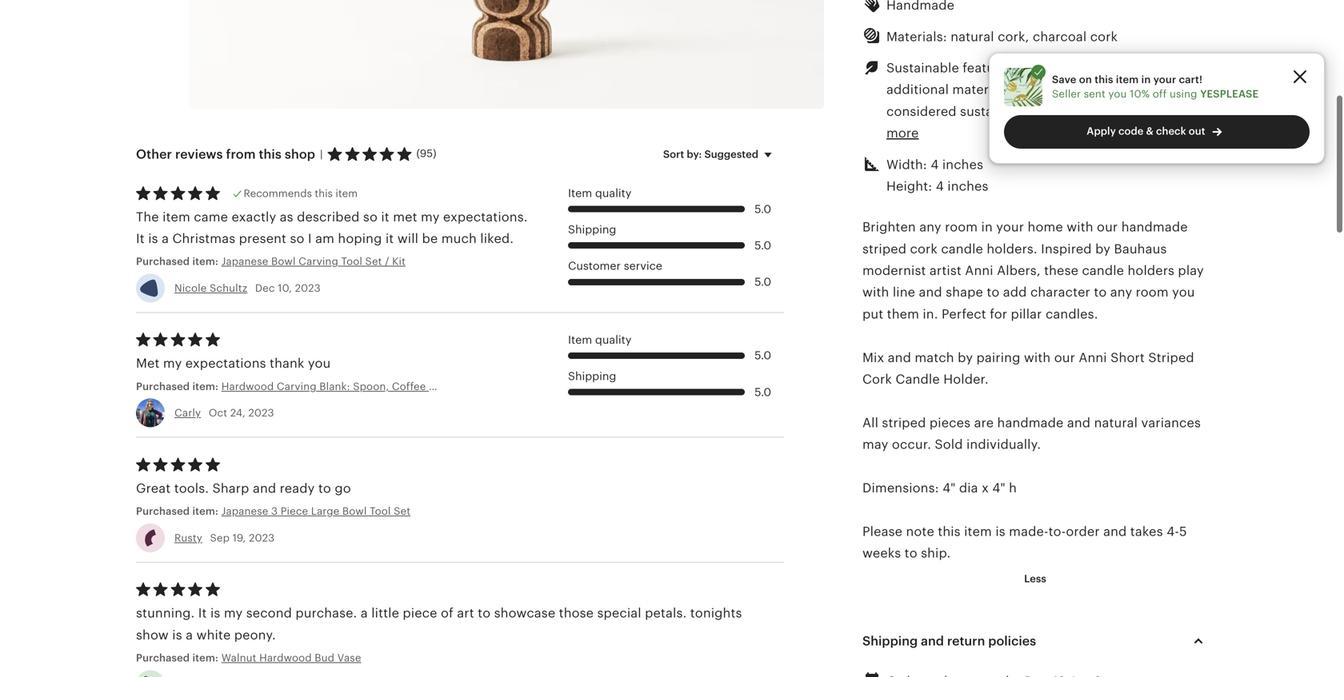 Task type: locate. For each thing, give the bounding box(es) containing it.
great
[[136, 482, 171, 496]]

4 right height:
[[936, 179, 944, 194]]

and up purchased item: japanese 3 piece large bowl tool set
[[253, 482, 276, 496]]

2023 right 10,
[[295, 282, 321, 294]]

0 horizontal spatial you
[[308, 357, 331, 371]]

may down the 'all'
[[863, 438, 889, 452]]

0 vertical spatial room
[[945, 220, 978, 235]]

shipping for met my expectations thank you
[[568, 371, 617, 383]]

sort
[[663, 148, 684, 160]]

showcase
[[494, 607, 556, 621]]

my up white
[[224, 607, 243, 621]]

item quality up customer
[[568, 187, 632, 200]]

japanese down the great tools. sharp and ready to go
[[221, 506, 268, 518]]

in up 10%
[[1142, 74, 1151, 86]]

cart!
[[1179, 74, 1203, 86]]

0 vertical spatial your
[[1154, 74, 1177, 86]]

4" right "x"
[[993, 481, 1006, 496]]

striped
[[1149, 351, 1195, 365]]

0 vertical spatial shipping
[[568, 224, 617, 236]]

1 vertical spatial bowl
[[342, 506, 367, 518]]

our inside brighten any room in your home with our handmade striped cork candle holders. inspired by bauhaus modernist artist anni albers, these candle holders play with line and shape to add character to any room you put them in. perfect for pillar candles.
[[1097, 220, 1118, 235]]

them
[[887, 307, 920, 322]]

knife
[[521, 381, 546, 393]]

0 horizontal spatial candle
[[942, 242, 984, 256]]

our up the bauhaus
[[1097, 220, 1118, 235]]

0 vertical spatial inches
[[943, 157, 984, 172]]

it down the
[[136, 232, 145, 246]]

0 vertical spatial you
[[1109, 88, 1127, 100]]

is down the
[[148, 232, 158, 246]]

0 horizontal spatial with
[[863, 286, 890, 300]]

quality down the customer service
[[595, 334, 632, 346]]

and left takes
[[1104, 525, 1127, 539]]

shop
[[285, 147, 315, 162]]

is left made-
[[996, 525, 1006, 539]]

0 vertical spatial striped
[[863, 242, 907, 256]]

bauhaus
[[1115, 242, 1167, 256]]

0 vertical spatial any
[[920, 220, 942, 235]]

item inside the item came exactly as described so it met my expectations. it is a christmas present so i am hoping it will be much liked.
[[163, 210, 190, 224]]

a inside the item came exactly as described so it met my expectations. it is a christmas present so i am hoping it will be much liked.
[[162, 232, 169, 246]]

natural up features:
[[951, 29, 995, 44]]

room
[[945, 220, 978, 235], [1136, 286, 1169, 300]]

1 item from the top
[[568, 187, 592, 200]]

quality
[[595, 187, 632, 200], [595, 334, 632, 346]]

1 vertical spatial natural
[[1095, 416, 1138, 431]]

on down "sent"
[[1089, 104, 1105, 119]]

1 horizontal spatial in
[[1142, 74, 1151, 86]]

0 vertical spatial my
[[421, 210, 440, 224]]

1 vertical spatial set
[[394, 506, 411, 518]]

purchased down show
[[136, 653, 190, 665]]

2023 for and
[[249, 532, 275, 544]]

bowl down go
[[342, 506, 367, 518]]

upcycled.
[[1022, 61, 1083, 75]]

item for the item came exactly as described so it met my expectations. it is a christmas present so i am hoping it will be much liked.
[[568, 187, 592, 200]]

it left met
[[381, 210, 390, 224]]

hardwood
[[221, 381, 274, 393], [259, 653, 312, 665]]

so left i
[[290, 232, 305, 246]]

shipping left return
[[863, 635, 918, 649]]

item
[[568, 187, 592, 200], [568, 334, 592, 346]]

0 vertical spatial a
[[162, 232, 169, 246]]

any right the "brighten"
[[920, 220, 942, 235]]

methods
[[1056, 83, 1111, 97]]

my inside the item came exactly as described so it met my expectations. it is a christmas present so i am hoping it will be much liked.
[[421, 210, 440, 224]]

2 vertical spatial with
[[1024, 351, 1051, 365]]

shipping for the item came exactly as described so it met my expectations. it is a christmas present so i am hoping it will be much liked.
[[568, 224, 617, 236]]

0 horizontal spatial it
[[136, 232, 145, 246]]

anni
[[965, 264, 994, 278], [1079, 351, 1108, 365]]

brighten any room in your home with our handmade striped cork candle holders. inspired by bauhaus modernist artist anni albers, these candle holders play with line and shape to add character to any room you put them in. perfect for pillar candles.
[[863, 220, 1204, 322]]

customer
[[568, 260, 621, 273]]

thank
[[270, 357, 305, 371]]

on up "sent"
[[1080, 74, 1092, 86]]

my right met
[[163, 357, 182, 371]]

for
[[990, 307, 1008, 322]]

coffee
[[392, 381, 426, 393]]

1 horizontal spatial so
[[363, 210, 378, 224]]

1 horizontal spatial handmade
[[1122, 220, 1188, 235]]

purchased item: japanese 3 piece large bowl tool set
[[136, 506, 411, 518]]

1 vertical spatial with
[[863, 286, 890, 300]]

2 vertical spatial our
[[1055, 351, 1076, 365]]

2 4" from the left
[[993, 481, 1006, 496]]

2 quality from the top
[[595, 334, 632, 346]]

a left 'little'
[[361, 607, 368, 621]]

0 horizontal spatial by
[[958, 351, 973, 365]]

candle right these at the top right of page
[[1082, 264, 1125, 278]]

mix and match by pairing with our anni short striped cork candle holder.
[[863, 351, 1195, 387]]

carving down 'am'
[[299, 256, 338, 268]]

1 item quality from the top
[[568, 187, 632, 200]]

0 horizontal spatial may
[[863, 438, 889, 452]]

1 horizontal spatial by
[[1096, 242, 1111, 256]]

natural left variances
[[1095, 416, 1138, 431]]

cork up artist
[[910, 242, 938, 256]]

japanese up nicole schultz dec 10, 2023
[[221, 256, 268, 268]]

0 vertical spatial anni
[[965, 264, 994, 278]]

quality for met my expectations thank you
[[595, 334, 632, 346]]

site.
[[1133, 104, 1160, 119]]

1 horizontal spatial room
[[1136, 286, 1169, 300]]

1 vertical spatial handmade
[[998, 416, 1064, 431]]

is inside please note this item is made-to-order and takes 4-5 weeks to ship.
[[996, 525, 1006, 539]]

0 vertical spatial set
[[365, 256, 382, 268]]

1 horizontal spatial natural
[[1095, 416, 1138, 431]]

room up artist
[[945, 220, 978, 235]]

natural inside all striped pieces are handmade and natural variances may occur. sold individually.
[[1095, 416, 1138, 431]]

this
[[1095, 74, 1114, 86], [259, 147, 282, 162], [315, 188, 333, 200], [938, 525, 961, 539]]

learn more link
[[887, 104, 1198, 141]]

0 vertical spatial by
[[1096, 242, 1111, 256]]

in inside save on this item in your cart! seller sent you 10% off using yesplease
[[1142, 74, 1151, 86]]

mix
[[863, 351, 885, 365]]

to inside please note this item is made-to-order and takes 4-5 weeks to ship.
[[905, 547, 918, 561]]

1 vertical spatial shipping
[[568, 371, 617, 383]]

2 item quality from the top
[[568, 334, 632, 346]]

reviews
[[175, 147, 223, 162]]

cork up items
[[1091, 29, 1118, 44]]

and inside mix and match by pairing with our anni short striped cork candle holder.
[[888, 351, 912, 365]]

striped down the "brighten"
[[863, 242, 907, 256]]

stunning.
[[136, 607, 195, 621]]

1 vertical spatial candle
[[1082, 264, 1125, 278]]

1 japanese from the top
[[221, 256, 268, 268]]

and left butter
[[465, 381, 484, 393]]

off
[[1153, 88, 1167, 100]]

0 vertical spatial quality
[[595, 187, 632, 200]]

item for met my expectations thank you
[[568, 334, 592, 346]]

4 right "width:"
[[931, 157, 939, 172]]

and inside brighten any room in your home with our handmade striped cork candle holders. inspired by bauhaus modernist artist anni albers, these candle holders play with line and shape to add character to any room you put them in. perfect for pillar candles.
[[919, 286, 943, 300]]

1 vertical spatial by
[[958, 351, 973, 365]]

2023 right 24,
[[248, 407, 274, 419]]

0 horizontal spatial anni
[[965, 264, 994, 278]]

0 horizontal spatial any
[[920, 220, 942, 235]]

our down candles.
[[1055, 351, 1076, 365]]

0 horizontal spatial natural
[[951, 29, 995, 44]]

item right the
[[163, 210, 190, 224]]

1 horizontal spatial it
[[198, 607, 207, 621]]

0 horizontal spatial bowl
[[271, 256, 296, 268]]

hardwood carving blank: spoon, coffee spoon and butter knife link
[[221, 380, 546, 394]]

blank:
[[320, 381, 350, 393]]

takes
[[1131, 525, 1164, 539]]

1 vertical spatial anni
[[1079, 351, 1108, 365]]

item: down tools.
[[192, 506, 219, 518]]

shipping right knife
[[568, 371, 617, 383]]

2 japanese from the top
[[221, 506, 268, 518]]

0 horizontal spatial so
[[290, 232, 305, 246]]

hardwood down the peony.
[[259, 653, 312, 665]]

with up inspired in the right top of the page
[[1067, 220, 1094, 235]]

with up put
[[863, 286, 890, 300]]

this inside please note this item is made-to-order and takes 4-5 weeks to ship.
[[938, 525, 961, 539]]

so up hoping
[[363, 210, 378, 224]]

1 vertical spatial 2023
[[248, 407, 274, 419]]

your up off
[[1154, 74, 1177, 86]]

0 vertical spatial tool
[[341, 256, 363, 268]]

0 vertical spatial item
[[568, 187, 592, 200]]

spoon
[[429, 381, 462, 393]]

0 vertical spatial natural
[[951, 29, 995, 44]]

candle up artist
[[942, 242, 984, 256]]

charcoal
[[1033, 29, 1087, 44]]

2 vertical spatial 2023
[[249, 532, 275, 544]]

tool down hoping
[[341, 256, 363, 268]]

1 vertical spatial striped
[[882, 416, 926, 431]]

0 vertical spatial our
[[1109, 104, 1130, 119]]

on
[[1080, 74, 1092, 86], [1089, 104, 1105, 119]]

with right "pairing"
[[1024, 351, 1051, 365]]

may
[[1125, 61, 1151, 75], [863, 438, 889, 452]]

0 vertical spatial it
[[136, 232, 145, 246]]

striped inside brighten any room in your home with our handmade striped cork candle holders. inspired by bauhaus modernist artist anni albers, these candle holders play with line and shape to add character to any room you put them in. perfect for pillar candles.
[[863, 242, 907, 256]]

shipping inside "dropdown button"
[[863, 635, 918, 649]]

purchased down great
[[136, 506, 190, 518]]

3 item: from the top
[[192, 506, 219, 518]]

you left 10%
[[1109, 88, 1127, 100]]

your inside brighten any room in your home with our handmade striped cork candle holders. inspired by bauhaus modernist artist anni albers, these candle holders play with line and shape to add character to any room you put them in. perfect for pillar candles.
[[997, 220, 1025, 235]]

you up blank:
[[308, 357, 331, 371]]

2 vertical spatial shipping
[[863, 635, 918, 649]]

4"
[[943, 481, 956, 496], [993, 481, 1006, 496]]

your up "holders."
[[997, 220, 1025, 235]]

1 purchased from the top
[[136, 256, 190, 268]]

bud
[[315, 653, 335, 665]]

my up the be
[[421, 210, 440, 224]]

1 quality from the top
[[595, 187, 632, 200]]

0 horizontal spatial cork
[[910, 242, 938, 256]]

and inside "dropdown button"
[[921, 635, 944, 649]]

you down "play"
[[1173, 286, 1195, 300]]

item
[[1116, 74, 1139, 86], [336, 188, 358, 200], [163, 210, 190, 224], [965, 525, 992, 539]]

expectations
[[186, 357, 266, 371]]

1 horizontal spatial bowl
[[342, 506, 367, 518]]

striped up occur.
[[882, 416, 926, 431]]

handmade up the bauhaus
[[1122, 220, 1188, 235]]

2 horizontal spatial with
[[1067, 220, 1094, 235]]

item: for is
[[192, 653, 219, 665]]

tool right large at left
[[370, 506, 391, 518]]

0 vertical spatial japanese
[[221, 256, 268, 268]]

this inside save on this item in your cart! seller sent you 10% off using yesplease
[[1095, 74, 1114, 86]]

0 horizontal spatial room
[[945, 220, 978, 235]]

1 vertical spatial tool
[[370, 506, 391, 518]]

ship.
[[921, 547, 951, 561]]

and down mix and match by pairing with our anni short striped cork candle holder.
[[1068, 416, 1091, 431]]

1 vertical spatial item
[[568, 334, 592, 346]]

spoon,
[[353, 381, 389, 393]]

shipping up customer
[[568, 224, 617, 236]]

with
[[1067, 220, 1094, 235], [863, 286, 890, 300], [1024, 351, 1051, 365]]

striped inside all striped pieces are handmade and natural variances may occur. sold individually.
[[882, 416, 926, 431]]

dia
[[960, 481, 979, 496]]

0 horizontal spatial tool
[[341, 256, 363, 268]]

4 item: from the top
[[192, 653, 219, 665]]

seller
[[1052, 88, 1081, 100]]

1 horizontal spatial my
[[224, 607, 243, 621]]

2023 right 19, at the bottom left of the page
[[249, 532, 275, 544]]

2 vertical spatial my
[[224, 607, 243, 621]]

may up that
[[1125, 61, 1151, 75]]

1 vertical spatial inches
[[948, 179, 989, 194]]

inches right height:
[[948, 179, 989, 194]]

1 vertical spatial on
[[1089, 104, 1105, 119]]

item up described
[[336, 188, 358, 200]]

0 horizontal spatial your
[[997, 220, 1025, 235]]

came
[[194, 210, 228, 224]]

1 vertical spatial any
[[1111, 286, 1133, 300]]

dimensions: 4" dia x 4" h
[[863, 481, 1017, 496]]

1 item: from the top
[[192, 256, 219, 268]]

item quality down customer
[[568, 334, 632, 346]]

to left add
[[987, 286, 1000, 300]]

handmade inside all striped pieces are handmade and natural variances may occur. sold individually.
[[998, 416, 1064, 431]]

anni up shape
[[965, 264, 994, 278]]

walnut
[[221, 653, 257, 665]]

0 horizontal spatial 4"
[[943, 481, 956, 496]]

on inside the sustainable features: upcycled. items may include additional materials or use methods that aren't considered sustainable features on our site.
[[1089, 104, 1105, 119]]

2 item from the top
[[568, 334, 592, 346]]

1 horizontal spatial with
[[1024, 351, 1051, 365]]

your inside save on this item in your cart! seller sent you 10% off using yesplease
[[1154, 74, 1177, 86]]

1 vertical spatial my
[[163, 357, 182, 371]]

my
[[421, 210, 440, 224], [163, 357, 182, 371], [224, 607, 243, 621]]

sep
[[210, 532, 230, 544]]

in up "holders."
[[982, 220, 993, 235]]

0 vertical spatial cork
[[1091, 29, 1118, 44]]

modernist
[[863, 264, 926, 278]]

pieces
[[930, 416, 971, 431]]

less button
[[1013, 565, 1059, 594]]

purchased for met my expectations thank you
[[136, 381, 190, 393]]

1 vertical spatial our
[[1097, 220, 1118, 235]]

this up "sent"
[[1095, 74, 1114, 86]]

customer service
[[568, 260, 663, 273]]

this up ship.
[[938, 525, 961, 539]]

is up white
[[210, 607, 220, 621]]

materials: natural cork, charcoal cork
[[887, 29, 1118, 44]]

pillar
[[1011, 307, 1043, 322]]

peony.
[[234, 629, 276, 643]]

our down that
[[1109, 104, 1130, 119]]

shipping
[[568, 224, 617, 236], [568, 371, 617, 383], [863, 635, 918, 649]]

features:
[[963, 61, 1018, 75]]

a left white
[[186, 629, 193, 643]]

19,
[[233, 532, 246, 544]]

met my expectations thank you
[[136, 357, 331, 371]]

a left christmas
[[162, 232, 169, 246]]

3 purchased from the top
[[136, 506, 190, 518]]

item: for sharp
[[192, 506, 219, 518]]

item: for came
[[192, 256, 219, 268]]

tool
[[341, 256, 363, 268], [370, 506, 391, 518]]

be
[[422, 232, 438, 246]]

met
[[136, 357, 160, 371]]

1 vertical spatial cork
[[910, 242, 938, 256]]

shape
[[946, 286, 984, 300]]

handmade up individually.
[[998, 416, 1064, 431]]

0 vertical spatial bowl
[[271, 256, 296, 268]]

item down "x"
[[965, 525, 992, 539]]

4" left the "dia"
[[943, 481, 956, 496]]

1 vertical spatial in
[[982, 220, 993, 235]]

set left /
[[365, 256, 382, 268]]

1 vertical spatial it
[[386, 232, 394, 246]]

my inside stunning. it is my second purchase. a little piece of art to showcase those special petals. tonights show is a white peony.
[[224, 607, 243, 621]]

0 vertical spatial handmade
[[1122, 220, 1188, 235]]

item up 10%
[[1116, 74, 1139, 86]]

to right the "art"
[[478, 607, 491, 621]]

liked.
[[480, 232, 514, 246]]

bowl up 10,
[[271, 256, 296, 268]]

it
[[381, 210, 390, 224], [386, 232, 394, 246]]

all
[[863, 416, 879, 431]]

carving down the thank in the left of the page
[[277, 381, 317, 393]]

by right inspired in the right top of the page
[[1096, 242, 1111, 256]]

2 horizontal spatial you
[[1173, 286, 1195, 300]]

individually.
[[967, 438, 1041, 452]]

inches right "width:"
[[943, 157, 984, 172]]

bowl
[[271, 256, 296, 268], [342, 506, 367, 518]]

2 purchased from the top
[[136, 381, 190, 393]]

and right mix
[[888, 351, 912, 365]]

large
[[311, 506, 340, 518]]

handmade
[[1122, 220, 1188, 235], [998, 416, 1064, 431]]

0 vertical spatial it
[[381, 210, 390, 224]]

item: down christmas
[[192, 256, 219, 268]]

white
[[197, 629, 231, 643]]

0 horizontal spatial a
[[162, 232, 169, 246]]

2 item: from the top
[[192, 381, 219, 393]]

to down note at the right of the page
[[905, 547, 918, 561]]

japanese for and
[[221, 506, 268, 518]]

1 vertical spatial japanese
[[221, 506, 268, 518]]

0 horizontal spatial in
[[982, 220, 993, 235]]

item down customer
[[568, 334, 592, 346]]

1 horizontal spatial 4"
[[993, 481, 1006, 496]]

item: up oct
[[192, 381, 219, 393]]

anni left the short
[[1079, 351, 1108, 365]]

h
[[1009, 481, 1017, 496]]

quality up the customer service
[[595, 187, 632, 200]]

room down holders
[[1136, 286, 1169, 300]]

1 horizontal spatial may
[[1125, 61, 1151, 75]]

set right large at left
[[394, 506, 411, 518]]

0 horizontal spatial handmade
[[998, 416, 1064, 431]]

it inside the item came exactly as described so it met my expectations. it is a christmas present so i am hoping it will be much liked.
[[136, 232, 145, 246]]

nicole schultz dec 10, 2023
[[174, 282, 321, 294]]

your
[[1154, 74, 1177, 86], [997, 220, 1025, 235]]

4 purchased from the top
[[136, 653, 190, 665]]

item quality for the item came exactly as described so it met my expectations. it is a christmas present so i am hoping it will be much liked.
[[568, 187, 632, 200]]

it left will
[[386, 232, 394, 246]]

0 vertical spatial on
[[1080, 74, 1092, 86]]

1 horizontal spatial set
[[394, 506, 411, 518]]

so
[[363, 210, 378, 224], [290, 232, 305, 246]]

ready
[[280, 482, 315, 496]]

holders.
[[987, 242, 1038, 256]]

and left return
[[921, 635, 944, 649]]



Task type: vqa. For each thing, say whether or not it's contained in the screenshot.
home
yes



Task type: describe. For each thing, give the bounding box(es) containing it.
it inside stunning. it is my second purchase. a little piece of art to showcase those special petals. tonights show is a white peony.
[[198, 607, 207, 621]]

1 horizontal spatial a
[[186, 629, 193, 643]]

width: 4 inches height: 4 inches
[[887, 157, 989, 194]]

as
[[280, 210, 294, 224]]

that
[[1114, 83, 1139, 97]]

apply code & check out link
[[1004, 115, 1310, 149]]

with inside mix and match by pairing with our anni short striped cork candle holder.
[[1024, 351, 1051, 365]]

1 horizontal spatial candle
[[1082, 264, 1125, 278]]

anni inside mix and match by pairing with our anni short striped cork candle holder.
[[1079, 351, 1108, 365]]

1 horizontal spatial any
[[1111, 286, 1133, 300]]

little
[[372, 607, 399, 621]]

schultz
[[210, 282, 248, 294]]

/
[[385, 256, 389, 268]]

in.
[[923, 307, 939, 322]]

10,
[[278, 282, 292, 294]]

2 vertical spatial you
[[308, 357, 331, 371]]

0 vertical spatial so
[[363, 210, 378, 224]]

candles.
[[1046, 307, 1099, 322]]

may inside the sustainable features: upcycled. items may include additional materials or use methods that aren't considered sustainable features on our site.
[[1125, 61, 1151, 75]]

you inside save on this item in your cart! seller sent you 10% off using yesplease
[[1109, 88, 1127, 100]]

1 4" from the left
[[943, 481, 956, 496]]

apply
[[1087, 125, 1116, 137]]

0 vertical spatial hardwood
[[221, 381, 274, 393]]

rusty link
[[174, 532, 202, 544]]

petals.
[[645, 607, 687, 621]]

other
[[136, 147, 172, 162]]

items
[[1087, 61, 1121, 75]]

more
[[887, 126, 919, 141]]

&
[[1147, 125, 1154, 137]]

occur.
[[892, 438, 932, 452]]

1 horizontal spatial tool
[[370, 506, 391, 518]]

and inside please note this item is made-to-order and takes 4-5 weeks to ship.
[[1104, 525, 1127, 539]]

anni inside brighten any room in your home with our handmade striped cork candle holders. inspired by bauhaus modernist artist anni albers, these candle holders play with line and shape to add character to any room you put them in. perfect for pillar candles.
[[965, 264, 994, 278]]

our inside mix and match by pairing with our anni short striped cork candle holder.
[[1055, 351, 1076, 365]]

cork,
[[998, 29, 1030, 44]]

brighten
[[863, 220, 916, 235]]

use
[[1030, 83, 1052, 97]]

2 horizontal spatial a
[[361, 607, 368, 621]]

great tools. sharp and ready to go
[[136, 482, 351, 496]]

are
[[975, 416, 994, 431]]

1 5.0 from the top
[[755, 203, 772, 216]]

save
[[1052, 74, 1077, 86]]

item: for expectations
[[192, 381, 219, 393]]

sort by: suggested
[[663, 148, 759, 160]]

made-
[[1009, 525, 1049, 539]]

item inside save on this item in your cart! seller sent you 10% off using yesplease
[[1116, 74, 1139, 86]]

tonights
[[691, 607, 742, 621]]

purchase.
[[296, 607, 357, 621]]

by:
[[687, 148, 702, 160]]

check
[[1157, 125, 1187, 137]]

3 5.0 from the top
[[755, 276, 772, 289]]

(95)
[[417, 148, 437, 160]]

5 5.0 from the top
[[755, 386, 772, 399]]

in inside brighten any room in your home with our handmade striped cork candle holders. inspired by bauhaus modernist artist anni albers, these candle holders play with line and shape to add character to any room you put them in. perfect for pillar candles.
[[982, 220, 993, 235]]

to up candles.
[[1094, 286, 1107, 300]]

dimensions:
[[863, 481, 939, 496]]

carly
[[174, 407, 201, 419]]

purchased for the item came exactly as described so it met my expectations. it is a christmas present so i am hoping it will be much liked.
[[136, 256, 190, 268]]

and inside all striped pieces are handmade and natural variances may occur. sold individually.
[[1068, 416, 1091, 431]]

recommends this item
[[244, 188, 358, 200]]

purchased for stunning. it is my second purchase. a little piece of art to showcase those special petals. tonights show is a white peony.
[[136, 653, 190, 665]]

0 vertical spatial 2023
[[295, 282, 321, 294]]

stunning. it is my second purchase. a little piece of art to showcase those special petals. tonights show is a white peony.
[[136, 607, 742, 643]]

note
[[906, 525, 935, 539]]

suggested
[[705, 148, 759, 160]]

this right from
[[259, 147, 282, 162]]

these
[[1045, 264, 1079, 278]]

rusty
[[174, 532, 202, 544]]

on inside save on this item in your cart! seller sent you 10% off using yesplease
[[1080, 74, 1092, 86]]

play
[[1178, 264, 1204, 278]]

may inside all striped pieces are handmade and natural variances may occur. sold individually.
[[863, 438, 889, 452]]

rusty sep 19, 2023
[[174, 532, 275, 544]]

tools.
[[174, 482, 209, 496]]

line
[[893, 286, 916, 300]]

carly oct 24, 2023
[[174, 407, 274, 419]]

walnut hardwood bud vase link
[[221, 652, 546, 666]]

go
[[335, 482, 351, 496]]

the
[[136, 210, 159, 224]]

1 horizontal spatial cork
[[1091, 29, 1118, 44]]

0 vertical spatial carving
[[299, 256, 338, 268]]

special
[[597, 607, 642, 621]]

present
[[239, 232, 287, 246]]

0 vertical spatial 4
[[931, 157, 939, 172]]

1 vertical spatial carving
[[277, 381, 317, 393]]

vase
[[337, 653, 361, 665]]

0 vertical spatial candle
[[942, 242, 984, 256]]

expectations.
[[443, 210, 528, 224]]

purchased item: hardwood carving blank: spoon, coffee spoon and butter knife
[[136, 381, 546, 393]]

to-
[[1049, 525, 1066, 539]]

you inside brighten any room in your home with our handmade striped cork candle holders. inspired by bauhaus modernist artist anni albers, these candle holders play with line and shape to add character to any room you put them in. perfect for pillar candles.
[[1173, 286, 1195, 300]]

item inside please note this item is made-to-order and takes 4-5 weeks to ship.
[[965, 525, 992, 539]]

0 horizontal spatial my
[[163, 357, 182, 371]]

japanese bowl carving tool set / kit link
[[221, 255, 438, 269]]

out
[[1189, 125, 1206, 137]]

sold
[[935, 438, 963, 452]]

handmade inside brighten any room in your home with our handmade striped cork candle holders. inspired by bauhaus modernist artist anni albers, these candle holders play with line and shape to add character to any room you put them in. perfect for pillar candles.
[[1122, 220, 1188, 235]]

4 5.0 from the top
[[755, 350, 772, 362]]

other reviews from this shop
[[136, 147, 315, 162]]

am
[[315, 232, 335, 246]]

japanese for exactly
[[221, 256, 268, 268]]

by inside mix and match by pairing with our anni short striped cork candle holder.
[[958, 351, 973, 365]]

features
[[1035, 104, 1086, 119]]

shipping and return policies
[[863, 635, 1037, 649]]

to inside stunning. it is my second purchase. a little piece of art to showcase those special petals. tonights show is a white peony.
[[478, 607, 491, 621]]

shipping and return policies button
[[848, 623, 1223, 661]]

albers,
[[997, 264, 1041, 278]]

character
[[1031, 286, 1091, 300]]

1 vertical spatial so
[[290, 232, 305, 246]]

item quality for met my expectations thank you
[[568, 334, 632, 346]]

5
[[1180, 525, 1188, 539]]

24,
[[230, 407, 246, 419]]

add
[[1003, 286, 1027, 300]]

described
[[297, 210, 360, 224]]

materials
[[953, 83, 1010, 97]]

much
[[442, 232, 477, 246]]

by inside brighten any room in your home with our handmade striped cork candle holders. inspired by bauhaus modernist artist anni albers, these candle holders play with line and shape to add character to any room you put them in. perfect for pillar candles.
[[1096, 242, 1111, 256]]

service
[[624, 260, 663, 273]]

our inside the sustainable features: upcycled. items may include additional materials or use methods that aren't considered sustainable features on our site.
[[1109, 104, 1130, 119]]

3
[[271, 506, 278, 518]]

is down stunning.
[[172, 629, 182, 643]]

1 vertical spatial hardwood
[[259, 653, 312, 665]]

10%
[[1130, 88, 1150, 100]]

of
[[441, 607, 454, 621]]

hoping
[[338, 232, 382, 246]]

butter
[[487, 381, 518, 393]]

sustainable
[[887, 61, 960, 75]]

short
[[1111, 351, 1145, 365]]

2 5.0 from the top
[[755, 240, 772, 252]]

cork inside brighten any room in your home with our handmade striped cork candle holders. inspired by bauhaus modernist artist anni albers, these candle holders play with line and shape to add character to any room you put them in. perfect for pillar candles.
[[910, 242, 938, 256]]

save on this item in your cart! seller sent you 10% off using yesplease
[[1052, 74, 1259, 100]]

purchased for great tools. sharp and ready to go
[[136, 506, 190, 518]]

nicole
[[174, 282, 207, 294]]

0 horizontal spatial set
[[365, 256, 382, 268]]

this up described
[[315, 188, 333, 200]]

quality for the item came exactly as described so it met my expectations. it is a christmas present so i am hoping it will be much liked.
[[595, 187, 632, 200]]

1 vertical spatial 4
[[936, 179, 944, 194]]

2023 for thank
[[248, 407, 274, 419]]

is inside the item came exactly as described so it met my expectations. it is a christmas present so i am hoping it will be much liked.
[[148, 232, 158, 246]]

to left go
[[318, 482, 331, 496]]

christmas
[[172, 232, 235, 246]]

purchased item: walnut hardwood bud vase
[[136, 653, 361, 665]]



